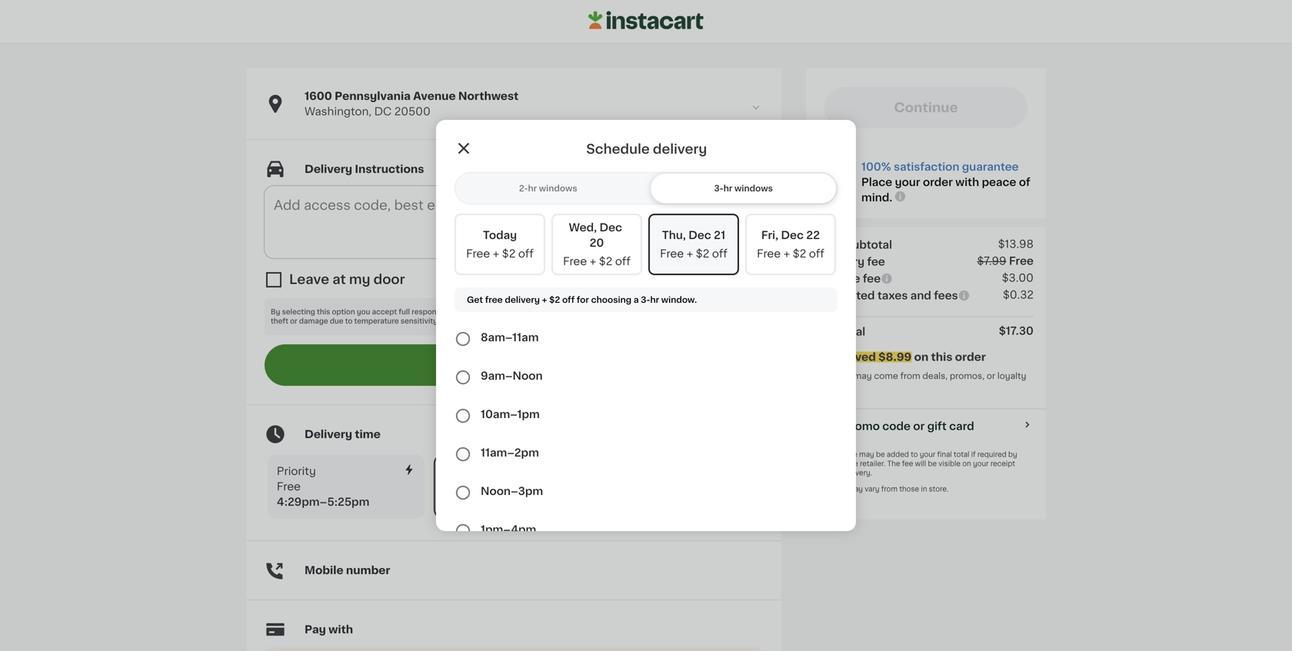Task type: vqa. For each thing, say whether or not it's contained in the screenshot.
those from
yes



Task type: describe. For each thing, give the bounding box(es) containing it.
time
[[355, 429, 381, 440]]

fee up the
[[846, 452, 858, 459]]

1 horizontal spatial to
[[734, 309, 741, 316]]

the
[[888, 461, 901, 468]]

windows for 2-hr windows
[[539, 184, 577, 193]]

fri, dec 22 free + $2 off
[[757, 230, 825, 259]]

final
[[937, 452, 952, 459]]

free inside thu, dec 21 free + $2 off
[[660, 248, 684, 259]]

a bag fee may be added to your final total if required by law or the retailer. the fee will be visible on your receipt after delivery.
[[825, 452, 1018, 477]]

code
[[883, 421, 911, 432]]

of
[[1019, 177, 1031, 188]]

delivery for delivery fee
[[819, 257, 865, 267]]

been
[[553, 309, 571, 316]]

off inside today free + $2 off
[[518, 248, 534, 259]]

hr for 3-
[[724, 184, 733, 193]]

store.
[[929, 486, 949, 493]]

schedule delivery
[[586, 143, 707, 156]]

loyalty
[[998, 372, 1027, 380]]

service fee
[[819, 274, 881, 284]]

including
[[653, 309, 686, 316]]

100%
[[862, 162, 891, 172]]

11am–2pm button
[[455, 434, 838, 472]]

dec for 20
[[600, 222, 622, 233]]

door
[[374, 273, 405, 286]]

damage
[[299, 318, 328, 325]]

10am–1pm button
[[455, 395, 838, 434]]

those
[[900, 486, 919, 493]]

get
[[467, 296, 483, 304]]

0 horizontal spatial 3-
[[641, 296, 650, 304]]

+ inside today free + $2 off
[[493, 248, 499, 259]]

free inside fri, dec 22 free + $2 off
[[757, 248, 781, 259]]

to inside a bag fee may be added to your final total if required by law or the retailer. the fee will be visible on your receipt after delivery.
[[911, 452, 918, 459]]

fees
[[934, 290, 958, 301]]

noon–3pm
[[481, 486, 543, 497]]

deals,
[[923, 372, 948, 380]]

receipt
[[991, 461, 1015, 468]]

free inside free 4:29pm–5:25pm
[[277, 482, 301, 492]]

$3.00
[[1002, 273, 1034, 284]]

1pm–4pm
[[481, 525, 536, 535]]

20
[[590, 238, 604, 248]]

instructions
[[355, 164, 424, 175]]

retailer.
[[860, 461, 886, 468]]

0 horizontal spatial due
[[330, 318, 344, 325]]

off for wed, dec 20 free + $2 off
[[615, 256, 631, 267]]

tiered-service-option-modal-v2 dialog
[[436, 120, 856, 652]]

tab list containing wed, dec 20 free + $2 off
[[455, 214, 838, 282]]

card
[[950, 421, 975, 432]]

subtotal
[[846, 240, 892, 250]]

2-hr windows button
[[455, 173, 641, 204]]

saved
[[842, 352, 876, 363]]

add
[[819, 421, 841, 432]]

4:55pm–6:25pm
[[445, 499, 537, 509]]

9am–noon button
[[455, 357, 838, 395]]

20500
[[394, 106, 431, 117]]

$2 for thu, dec 21 free + $2 off
[[696, 248, 710, 259]]

a
[[825, 452, 830, 459]]

prices
[[825, 486, 846, 493]]

washington,
[[305, 106, 372, 117]]

from for those
[[881, 486, 898, 493]]

home image
[[589, 9, 704, 32]]

promo
[[844, 421, 880, 432]]

0 vertical spatial and
[[911, 290, 932, 301]]

thu,
[[662, 230, 686, 241]]

the
[[847, 461, 858, 468]]

1 vertical spatial this
[[931, 352, 953, 363]]

required
[[978, 452, 1007, 459]]

save
[[450, 359, 484, 372]]

a
[[634, 296, 639, 304]]

leave at my door
[[289, 273, 405, 286]]

1 horizontal spatial hr
[[650, 296, 659, 304]]

from for deals,
[[901, 372, 921, 380]]

total
[[954, 452, 970, 459]]

wed,
[[569, 222, 597, 233]]

get free delivery + $2 off for choosing a 3-hr window.
[[467, 296, 697, 304]]

3-hr windows
[[714, 184, 773, 193]]

fee left will
[[902, 461, 914, 468]]

free 4:29pm–5:25pm
[[277, 482, 370, 508]]

leave
[[289, 273, 329, 286]]

savings
[[819, 372, 852, 380]]

schedule
[[586, 143, 650, 156]]

by selecting this option you accept full responsibility for your order after it has been delivered unattended, including any loss due to theft or damage due to temperature sensitivity.
[[271, 309, 741, 325]]

off for fri, dec 22 free + $2 off
[[809, 248, 825, 259]]

2 horizontal spatial order
[[955, 352, 986, 363]]

may for vary
[[848, 486, 863, 493]]

4:29pm–5:25pm
[[277, 497, 370, 508]]

your inside by selecting this option you accept full responsibility for your order after it has been delivered unattended, including any loss due to theft or damage due to temperature sensitivity.
[[474, 309, 490, 316]]

your down the if
[[973, 461, 989, 468]]

for inside tiered-service-option-modal-v2 dialog
[[577, 296, 589, 304]]

order inside place your order with peace of mind.
[[923, 177, 953, 188]]

this inside by selecting this option you accept full responsibility for your order after it has been delivered unattended, including any loss due to theft or damage due to temperature sensitivity.
[[317, 309, 330, 316]]

gift
[[928, 421, 947, 432]]

add promo code or gift card
[[819, 421, 975, 432]]

window.
[[661, 296, 697, 304]]

fee down subtotal
[[867, 257, 885, 267]]

$13.98
[[998, 239, 1034, 250]]

may inside a bag fee may be added to your final total if required by law or the retailer. the fee will be visible on your receipt after delivery.
[[859, 452, 874, 459]]

hr for 2-
[[528, 184, 537, 193]]

$2 for fri, dec 22 free + $2 off
[[793, 248, 806, 259]]

1pm–4pm button
[[455, 511, 838, 549]]

added
[[887, 452, 909, 459]]

place your order with peace of mind.
[[862, 177, 1031, 203]]

theft
[[271, 318, 288, 325]]

or inside savings may come from deals, promos, or loyalty pricing.
[[987, 372, 996, 380]]

off for thu, dec 21 free + $2 off
[[712, 248, 728, 259]]

1600
[[305, 91, 332, 102]]

wed, dec 20 free + $2 off
[[563, 222, 631, 267]]

dec for 21
[[689, 230, 711, 241]]

save and continue
[[450, 359, 578, 372]]

satisfaction
[[894, 162, 960, 172]]

mind.
[[862, 192, 893, 203]]

option
[[332, 309, 355, 316]]

windows for 3-hr windows
[[735, 184, 773, 193]]

mobile number
[[305, 566, 390, 576]]

tab list containing 2-hr windows
[[455, 172, 838, 205]]

peace
[[982, 177, 1017, 188]]

accept
[[372, 309, 397, 316]]

mobile
[[305, 566, 344, 576]]

9am–noon
[[481, 371, 543, 382]]



Task type: locate. For each thing, give the bounding box(es) containing it.
0 horizontal spatial delivery
[[505, 296, 540, 304]]

for inside by selecting this option you accept full responsibility for your order after it has been delivered unattended, including any loss due to theft or damage due to temperature sensitivity.
[[462, 309, 472, 316]]

in
[[921, 486, 927, 493]]

has
[[538, 309, 551, 316]]

or left "gift"
[[913, 421, 925, 432]]

free inside free 4:55pm–6:25pm
[[445, 483, 468, 494]]

0 vertical spatial be
[[876, 452, 885, 459]]

will
[[915, 461, 926, 468]]

this
[[317, 309, 330, 316], [931, 352, 953, 363]]

1 horizontal spatial order
[[923, 177, 953, 188]]

0 horizontal spatial with
[[329, 625, 353, 636]]

$2 for wed, dec 20 free + $2 off
[[599, 256, 613, 267]]

1 vertical spatial on
[[963, 461, 972, 468]]

1600 pennsylvania avenue northwest washington, dc 20500
[[305, 91, 519, 117]]

1 horizontal spatial on
[[963, 461, 972, 468]]

free down thu,
[[660, 248, 684, 259]]

to
[[734, 309, 741, 316], [345, 318, 353, 325], [911, 452, 918, 459]]

your up more info about 100% satisfaction guarantee icon
[[895, 177, 921, 188]]

your up will
[[920, 452, 936, 459]]

off up been
[[562, 296, 575, 304]]

8am–11am
[[481, 332, 539, 343]]

2 vertical spatial order
[[955, 352, 986, 363]]

your down get
[[474, 309, 490, 316]]

1 vertical spatial after
[[825, 470, 841, 477]]

more info about 100% satisfaction guarantee image
[[894, 190, 907, 203]]

0 horizontal spatial and
[[487, 359, 513, 372]]

off up it
[[518, 248, 534, 259]]

delivery for delivery time
[[305, 429, 352, 440]]

3- right a
[[641, 296, 650, 304]]

1 vertical spatial delivery
[[819, 257, 865, 267]]

delivery up service
[[819, 257, 865, 267]]

$2 inside wed, dec 20 free + $2 off
[[599, 256, 613, 267]]

may down delivery.
[[848, 486, 863, 493]]

0 horizontal spatial after
[[513, 309, 530, 316]]

+ inside fri, dec 22 free + $2 off
[[784, 248, 790, 259]]

delivery instructions
[[305, 164, 424, 175]]

0 horizontal spatial be
[[876, 452, 885, 459]]

free inside wed, dec 20 free + $2 off
[[563, 256, 587, 267]]

0 vertical spatial delivery
[[653, 143, 707, 156]]

1 vertical spatial be
[[928, 461, 937, 468]]

0 horizontal spatial for
[[462, 309, 472, 316]]

0 vertical spatial order
[[923, 177, 953, 188]]

delivered
[[572, 309, 606, 316]]

0 vertical spatial may
[[854, 372, 872, 380]]

0 horizontal spatial to
[[345, 318, 353, 325]]

0 vertical spatial to
[[734, 309, 741, 316]]

0 vertical spatial for
[[577, 296, 589, 304]]

free 4:55pm–6:25pm
[[445, 483, 537, 509]]

0 horizontal spatial this
[[317, 309, 330, 316]]

1 vertical spatial tab list
[[455, 214, 838, 282]]

northwest
[[458, 91, 519, 102]]

+ inside wed, dec 20 free + $2 off
[[590, 256, 596, 267]]

1 horizontal spatial 3-
[[714, 184, 724, 193]]

delivery for delivery instructions
[[305, 164, 352, 175]]

0 vertical spatial from
[[901, 372, 921, 380]]

1 vertical spatial delivery
[[505, 296, 540, 304]]

$7.99 free
[[977, 256, 1034, 267]]

pricing.
[[819, 386, 850, 395]]

0 vertical spatial due
[[718, 309, 732, 316]]

+ down "20"
[[590, 256, 596, 267]]

2 horizontal spatial to
[[911, 452, 918, 459]]

or down selecting
[[290, 318, 297, 325]]

1 horizontal spatial and
[[911, 290, 932, 301]]

dec inside wed, dec 20 free + $2 off
[[600, 222, 622, 233]]

free up 4:55pm–6:25pm
[[445, 483, 468, 494]]

with right pay
[[329, 625, 353, 636]]

may inside savings may come from deals, promos, or loyalty pricing.
[[854, 372, 872, 380]]

windows right 2-
[[539, 184, 577, 193]]

for
[[577, 296, 589, 304], [462, 309, 472, 316]]

2 windows from the left
[[735, 184, 773, 193]]

1 vertical spatial order
[[492, 309, 511, 316]]

$2 inside fri, dec 22 free + $2 off
[[793, 248, 806, 259]]

prices may vary from those in store.
[[825, 486, 949, 493]]

today
[[483, 230, 517, 241]]

free down today on the top of the page
[[466, 248, 490, 259]]

$2 down "20"
[[599, 256, 613, 267]]

pay with
[[305, 625, 353, 636]]

0 horizontal spatial from
[[881, 486, 898, 493]]

$2 inside today free + $2 off
[[502, 248, 516, 259]]

unattended,
[[607, 309, 651, 316]]

for up delivered
[[577, 296, 589, 304]]

+ inside thu, dec 21 free + $2 off
[[687, 248, 693, 259]]

or down "bag"
[[838, 461, 845, 468]]

1 vertical spatial may
[[859, 452, 874, 459]]

free inside today free + $2 off
[[466, 248, 490, 259]]

100% satisfaction guarantee
[[862, 162, 1019, 172]]

on down total on the right of page
[[963, 461, 972, 468]]

or inside a bag fee may be added to your final total if required by law or the retailer. the fee will be visible on your receipt after delivery.
[[838, 461, 845, 468]]

guarantee
[[962, 162, 1019, 172]]

delivery up it
[[505, 296, 540, 304]]

dec up "20"
[[600, 222, 622, 233]]

at
[[333, 273, 346, 286]]

from inside savings may come from deals, promos, or loyalty pricing.
[[901, 372, 921, 380]]

1 horizontal spatial with
[[956, 177, 979, 188]]

today free + $2 off
[[466, 230, 534, 259]]

1 vertical spatial to
[[345, 318, 353, 325]]

on
[[914, 352, 929, 363], [963, 461, 972, 468]]

0 horizontal spatial hr
[[528, 184, 537, 193]]

0 horizontal spatial on
[[914, 352, 929, 363]]

delivery fee
[[819, 257, 885, 267]]

$2 up been
[[549, 296, 560, 304]]

0 vertical spatial this
[[317, 309, 330, 316]]

continue
[[516, 359, 578, 372]]

taxes
[[878, 290, 908, 301]]

and inside button
[[487, 359, 513, 372]]

from right vary
[[881, 486, 898, 493]]

order up the promos,
[[955, 352, 986, 363]]

+ down today on the top of the page
[[493, 248, 499, 259]]

delivery right schedule
[[653, 143, 707, 156]]

with inside place your order with peace of mind.
[[956, 177, 979, 188]]

if
[[971, 452, 976, 459]]

1 vertical spatial from
[[881, 486, 898, 493]]

loss
[[702, 309, 717, 316]]

promos,
[[950, 372, 985, 380]]

and down 8am–11am
[[487, 359, 513, 372]]

off
[[518, 248, 534, 259], [712, 248, 728, 259], [809, 248, 825, 259], [615, 256, 631, 267], [562, 296, 575, 304]]

$2 up window.
[[696, 248, 710, 259]]

to up will
[[911, 452, 918, 459]]

after
[[513, 309, 530, 316], [825, 470, 841, 477]]

dec left 22
[[781, 230, 804, 241]]

1 horizontal spatial windows
[[735, 184, 773, 193]]

off down 22
[[809, 248, 825, 259]]

11am–2pm
[[481, 448, 539, 459]]

estimated taxes and fees
[[819, 290, 958, 301]]

vary
[[865, 486, 880, 493]]

on up deals,
[[914, 352, 929, 363]]

and left fees
[[911, 290, 932, 301]]

1 horizontal spatial this
[[931, 352, 953, 363]]

dec left the 21
[[689, 230, 711, 241]]

windows up fri,
[[735, 184, 773, 193]]

dec inside fri, dec 22 free + $2 off
[[781, 230, 804, 241]]

0 vertical spatial after
[[513, 309, 530, 316]]

+
[[493, 248, 499, 259], [687, 248, 693, 259], [784, 248, 790, 259], [590, 256, 596, 267], [542, 296, 547, 304]]

from down you saved $8.99 on this order
[[901, 372, 921, 380]]

dec for 22
[[781, 230, 804, 241]]

delivery left time on the left bottom of the page
[[305, 429, 352, 440]]

free down priority
[[277, 482, 301, 492]]

1 tab list from the top
[[455, 172, 838, 205]]

and
[[911, 290, 932, 301], [487, 359, 513, 372]]

be
[[876, 452, 885, 459], [928, 461, 937, 468]]

you saved $8.99 on this order
[[819, 352, 986, 363]]

1 vertical spatial with
[[329, 625, 353, 636]]

by
[[271, 309, 280, 316]]

$2 left item
[[793, 248, 806, 259]]

0 horizontal spatial order
[[492, 309, 511, 316]]

free
[[466, 248, 490, 259], [660, 248, 684, 259], [757, 248, 781, 259], [1009, 256, 1034, 267], [563, 256, 587, 267], [277, 482, 301, 492], [445, 483, 468, 494]]

1 vertical spatial for
[[462, 309, 472, 316]]

temperature
[[354, 318, 399, 325]]

order down 100% satisfaction guarantee
[[923, 177, 953, 188]]

on inside a bag fee may be added to your final total if required by law or the retailer. the fee will be visible on your receipt after delivery.
[[963, 461, 972, 468]]

0 vertical spatial 3-
[[714, 184, 724, 193]]

1 vertical spatial due
[[330, 318, 344, 325]]

0 horizontal spatial windows
[[539, 184, 577, 193]]

priority
[[277, 466, 316, 477]]

hr
[[528, 184, 537, 193], [724, 184, 733, 193], [650, 296, 659, 304]]

0 vertical spatial on
[[914, 352, 929, 363]]

due right loss
[[718, 309, 732, 316]]

0 vertical spatial with
[[956, 177, 979, 188]]

2 horizontal spatial hr
[[724, 184, 733, 193]]

for down get
[[462, 309, 472, 316]]

tab list down schedule delivery
[[455, 172, 838, 205]]

1 horizontal spatial after
[[825, 470, 841, 477]]

+ for fri, dec 22 free + $2 off
[[784, 248, 790, 259]]

off inside wed, dec 20 free + $2 off
[[615, 256, 631, 267]]

save and continue button
[[265, 345, 763, 386]]

+ left item
[[784, 248, 790, 259]]

2 vertical spatial may
[[848, 486, 863, 493]]

choosing
[[591, 296, 632, 304]]

+ up 'has'
[[542, 296, 547, 304]]

None text field
[[265, 186, 763, 258]]

off down the 21
[[712, 248, 728, 259]]

1 horizontal spatial delivery
[[653, 143, 707, 156]]

22
[[807, 230, 820, 241]]

free down wed,
[[563, 256, 587, 267]]

2 horizontal spatial dec
[[781, 230, 804, 241]]

may for come
[[854, 372, 872, 380]]

0 vertical spatial tab list
[[455, 172, 838, 205]]

dec
[[600, 222, 622, 233], [689, 230, 711, 241], [781, 230, 804, 241]]

responsibility
[[412, 309, 460, 316]]

tab list
[[455, 172, 838, 205], [455, 214, 838, 282]]

order down "free"
[[492, 309, 511, 316]]

add promo code or gift card button
[[819, 419, 975, 434]]

or left loyalty
[[987, 372, 996, 380]]

off inside fri, dec 22 free + $2 off
[[809, 248, 825, 259]]

+ for wed, dec 20 free + $2 off
[[590, 256, 596, 267]]

1 windows from the left
[[539, 184, 577, 193]]

+ for thu, dec 21 free + $2 off
[[687, 248, 693, 259]]

may down saved
[[854, 372, 872, 380]]

your
[[895, 177, 921, 188], [474, 309, 490, 316], [920, 452, 936, 459], [973, 461, 989, 468]]

2 vertical spatial to
[[911, 452, 918, 459]]

to down option
[[345, 318, 353, 325]]

2 vertical spatial delivery
[[305, 429, 352, 440]]

21
[[714, 230, 726, 241]]

off inside thu, dec 21 free + $2 off
[[712, 248, 728, 259]]

after inside by selecting this option you accept full responsibility for your order after it has been delivered unattended, including any loss due to theft or damage due to temperature sensitivity.
[[513, 309, 530, 316]]

may up retailer.
[[859, 452, 874, 459]]

delivery.
[[843, 470, 872, 477]]

3-
[[714, 184, 724, 193], [641, 296, 650, 304]]

tab list up a
[[455, 214, 838, 282]]

1 vertical spatial 3-
[[641, 296, 650, 304]]

after down law
[[825, 470, 841, 477]]

this up damage
[[317, 309, 330, 316]]

avenue
[[413, 91, 456, 102]]

1 horizontal spatial from
[[901, 372, 921, 380]]

$7.99
[[977, 256, 1007, 267]]

savings may come from deals, promos, or loyalty pricing.
[[819, 372, 1029, 395]]

be right will
[[928, 461, 937, 468]]

off up choosing at the top of page
[[615, 256, 631, 267]]

this up deals,
[[931, 352, 953, 363]]

3- inside button
[[714, 184, 724, 193]]

$2 inside thu, dec 21 free + $2 off
[[696, 248, 710, 259]]

0 vertical spatial delivery
[[305, 164, 352, 175]]

my
[[349, 273, 370, 286]]

fee
[[867, 257, 885, 267], [863, 274, 881, 284], [846, 452, 858, 459], [902, 461, 914, 468]]

3- up the 21
[[714, 184, 724, 193]]

order inside by selecting this option you accept full responsibility for your order after it has been delivered unattended, including any loss due to theft or damage due to temperature sensitivity.
[[492, 309, 511, 316]]

with down guarantee
[[956, 177, 979, 188]]

delivery down the washington,
[[305, 164, 352, 175]]

+ up window.
[[687, 248, 693, 259]]

item
[[819, 240, 844, 250]]

estimated
[[819, 290, 875, 301]]

to right loss
[[734, 309, 741, 316]]

1 horizontal spatial be
[[928, 461, 937, 468]]

number
[[346, 566, 390, 576]]

or inside by selecting this option you accept full responsibility for your order after it has been delivered unattended, including any loss due to theft or damage due to temperature sensitivity.
[[290, 318, 297, 325]]

or inside button
[[913, 421, 925, 432]]

thu, dec 21 free + $2 off
[[660, 230, 728, 259]]

free up $3.00
[[1009, 256, 1034, 267]]

after inside a bag fee may be added to your final total if required by law or the retailer. the fee will be visible on your receipt after delivery.
[[825, 470, 841, 477]]

2 tab list from the top
[[455, 214, 838, 282]]

sensitivity.
[[401, 318, 440, 325]]

1 horizontal spatial dec
[[689, 230, 711, 241]]

fee up 'estimated taxes and fees' at the right top of page
[[863, 274, 881, 284]]

1 vertical spatial and
[[487, 359, 513, 372]]

$2 down today on the top of the page
[[502, 248, 516, 259]]

be up retailer.
[[876, 452, 885, 459]]

due down option
[[330, 318, 344, 325]]

free down fri,
[[757, 248, 781, 259]]

0 horizontal spatial dec
[[600, 222, 622, 233]]

due
[[718, 309, 732, 316], [330, 318, 344, 325]]

with
[[956, 177, 979, 188], [329, 625, 353, 636]]

1 horizontal spatial due
[[718, 309, 732, 316]]

full
[[399, 309, 410, 316]]

your inside place your order with peace of mind.
[[895, 177, 921, 188]]

dec inside thu, dec 21 free + $2 off
[[689, 230, 711, 241]]

pay
[[305, 625, 326, 636]]

after left it
[[513, 309, 530, 316]]

1 horizontal spatial for
[[577, 296, 589, 304]]

noon–3pm button
[[455, 472, 838, 511]]

come
[[874, 372, 898, 380]]



